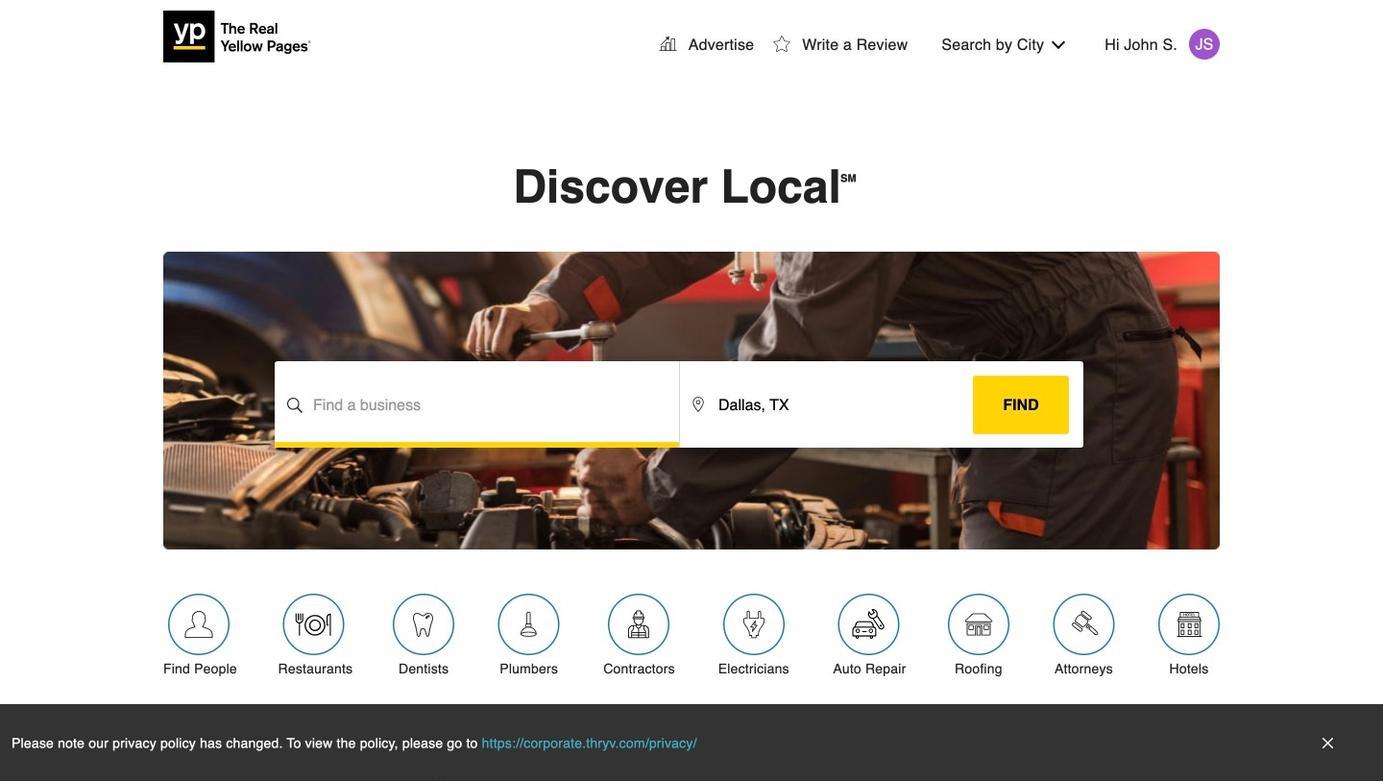 Task type: describe. For each thing, give the bounding box(es) containing it.
write a review image
[[774, 36, 791, 52]]

advertise image
[[660, 37, 677, 51]]

Find a business text field
[[275, 361, 679, 448]]

claim your business! many of the benefits of yp are free. image
[[204, 742, 621, 781]]

the real yellow pages logo image
[[163, 11, 313, 63]]



Task type: vqa. For each thing, say whether or not it's contained in the screenshot.
Espresso within the Coffee & Espresso Restaurants , Coffee & Tea , Coffee Shops
no



Task type: locate. For each thing, give the bounding box(es) containing it.
Where? text field
[[680, 361, 1084, 448]]



